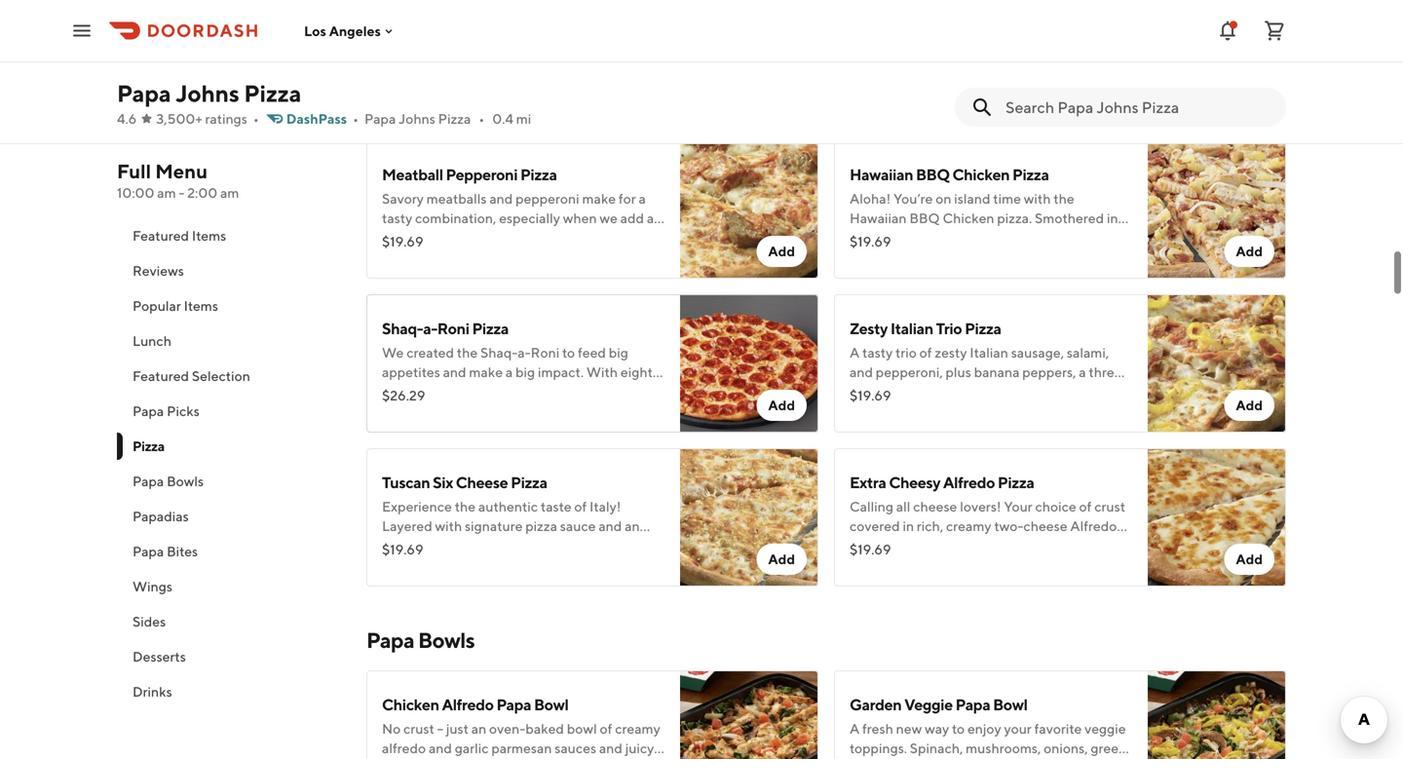 Task type: vqa. For each thing, say whether or not it's contained in the screenshot.
the leftmost 'Bowls'
yes



Task type: locate. For each thing, give the bounding box(es) containing it.
1 vertical spatial johns
[[399, 111, 435, 127]]

$19.69 for extra
[[850, 541, 891, 557]]

0 vertical spatial papa bowls
[[133, 473, 204, 489]]

0 vertical spatial bowls
[[167, 473, 204, 489]]

items
[[192, 228, 226, 244], [184, 298, 218, 314]]

picks
[[167, 403, 200, 419]]

papa
[[117, 79, 171, 107], [364, 111, 396, 127], [133, 403, 164, 419], [133, 473, 164, 489], [133, 543, 164, 559], [366, 628, 414, 653], [496, 695, 531, 714], [955, 695, 990, 714]]

0 vertical spatial featured
[[133, 228, 189, 244]]

1 vertical spatial featured
[[133, 368, 189, 384]]

hawaiian bbq chicken pizza
[[850, 165, 1049, 184]]

items for popular items
[[184, 298, 218, 314]]

lunch button
[[117, 324, 343, 359]]

0 horizontal spatial bowls
[[167, 473, 204, 489]]

featured inside button
[[133, 368, 189, 384]]

papa bowls up chicken alfredo papa bowl
[[366, 628, 475, 653]]

dashpass
[[286, 111, 347, 127]]

2:00
[[187, 185, 218, 201]]

am
[[157, 185, 176, 201], [220, 185, 239, 201]]

johns up meatball
[[399, 111, 435, 127]]

Item Search search field
[[1006, 96, 1271, 118]]

$19.69 down 'extra' at the bottom
[[850, 541, 891, 557]]

1 vertical spatial chicken
[[382, 695, 439, 714]]

cheese
[[456, 473, 508, 492]]

dashpass •
[[286, 111, 359, 127]]

sides button
[[117, 604, 343, 639]]

zesty italian trio pizza image
[[1148, 294, 1286, 433]]

pepperoni
[[446, 165, 518, 184]]

1 bowl from the left
[[534, 695, 569, 714]]

wings button
[[117, 569, 343, 604]]

add for extra cheesy alfredo pizza
[[1236, 551, 1263, 567]]

$19.69 for hawaiian
[[850, 233, 891, 249]]

$19.69 for zesty
[[850, 387, 891, 403]]

menu
[[155, 160, 208, 183]]

papa bowls inside button
[[133, 473, 204, 489]]

johns up 3,500+ ratings •
[[176, 79, 239, 107]]

featured for featured selection
[[133, 368, 189, 384]]

bowl for chicken alfredo papa bowl
[[534, 695, 569, 714]]

add button for shaq-a-roni pizza
[[757, 390, 807, 421]]

• right dashpass
[[353, 111, 359, 127]]

1 vertical spatial alfredo
[[442, 695, 494, 714]]

a-
[[423, 319, 437, 338]]

angeles
[[329, 23, 381, 39]]

items up the reviews button
[[192, 228, 226, 244]]

johns
[[176, 79, 239, 107], [399, 111, 435, 127]]

1 horizontal spatial johns
[[399, 111, 435, 127]]

bowl
[[534, 695, 569, 714], [993, 695, 1028, 714]]

tuscan six cheese pizza
[[382, 473, 547, 492]]

• left 0.4
[[479, 111, 485, 127]]

items for featured items
[[192, 228, 226, 244]]

1 vertical spatial papa bowls
[[366, 628, 475, 653]]

pizza
[[515, 11, 551, 30], [244, 79, 301, 107], [438, 111, 471, 127], [520, 165, 557, 184], [1012, 165, 1049, 184], [472, 319, 509, 338], [965, 319, 1001, 338], [133, 438, 165, 454], [511, 473, 547, 492], [998, 473, 1034, 492]]

1 horizontal spatial •
[[353, 111, 359, 127]]

$19.69
[[382, 233, 423, 249], [850, 233, 891, 249], [850, 387, 891, 403], [382, 541, 423, 557], [850, 541, 891, 557]]

notification bell image
[[1216, 19, 1239, 42]]

0.4
[[492, 111, 513, 127]]

wings
[[133, 578, 172, 594]]

am right 2:00
[[220, 185, 239, 201]]

$19.69 down tuscan at left
[[382, 541, 423, 557]]

bowls up chicken alfredo papa bowl
[[418, 628, 475, 653]]

roni
[[437, 319, 469, 338]]

chicken
[[953, 165, 1010, 184], [382, 695, 439, 714]]

2 featured from the top
[[133, 368, 189, 384]]

0 horizontal spatial •
[[253, 111, 259, 127]]

papa inside papa bowls button
[[133, 473, 164, 489]]

1 vertical spatial items
[[184, 298, 218, 314]]

add
[[768, 243, 795, 259], [1236, 243, 1263, 259], [768, 397, 795, 413], [1236, 397, 1263, 413], [768, 551, 795, 567], [1236, 551, 1263, 567]]

0 horizontal spatial alfredo
[[442, 695, 494, 714]]

add for tuscan six cheese pizza
[[768, 551, 795, 567]]

1 featured from the top
[[133, 228, 189, 244]]

papa johns pizza • 0.4 mi
[[364, 111, 531, 127]]

featured up reviews
[[133, 228, 189, 244]]

0 vertical spatial johns
[[176, 79, 239, 107]]

hawaiian bbq chicken pizza image
[[1148, 140, 1286, 279]]

• right ratings on the top left of page
[[253, 111, 259, 127]]

$19.69 for meatball
[[382, 233, 423, 249]]

zesty italian trio pizza
[[850, 319, 1001, 338]]

2 horizontal spatial •
[[479, 111, 485, 127]]

add for meatball pepperoni pizza
[[768, 243, 795, 259]]

tuscan six cheese pizza image
[[680, 448, 818, 587]]

papa bowls button
[[117, 464, 343, 499]]

bowls
[[167, 473, 204, 489], [418, 628, 475, 653]]

extra
[[850, 473, 886, 492]]

reviews
[[133, 263, 184, 279]]

papa johns pizza
[[117, 79, 301, 107]]

1 am from the left
[[157, 185, 176, 201]]

garden veggie papa bowl
[[850, 695, 1028, 714]]

papa bowls up papadias
[[133, 473, 204, 489]]

chicken alfredo papa bowl image
[[680, 670, 818, 759]]

papa inside button
[[133, 403, 164, 419]]

add button
[[757, 236, 807, 267], [1224, 236, 1275, 267], [757, 390, 807, 421], [1224, 390, 1275, 421], [757, 544, 807, 575], [1224, 544, 1275, 575]]

papa bowls
[[133, 473, 204, 489], [366, 628, 475, 653]]

0 vertical spatial chicken
[[953, 165, 1010, 184]]

featured
[[133, 228, 189, 244], [133, 368, 189, 384]]

2 • from the left
[[353, 111, 359, 127]]

cheesesteak
[[423, 11, 512, 30]]

bowls up papadias
[[167, 473, 204, 489]]

•
[[253, 111, 259, 127], [353, 111, 359, 127], [479, 111, 485, 127]]

papa bites button
[[117, 534, 343, 569]]

$19.69 down meatball
[[382, 233, 423, 249]]

0 vertical spatial alfredo
[[943, 473, 995, 492]]

0 horizontal spatial johns
[[176, 79, 239, 107]]

items inside button
[[184, 298, 218, 314]]

am left -
[[157, 185, 176, 201]]

1 vertical spatial bowls
[[418, 628, 475, 653]]

items inside button
[[192, 228, 226, 244]]

featured inside button
[[133, 228, 189, 244]]

featured up papa picks on the left
[[133, 368, 189, 384]]

add for hawaiian bbq chicken pizza
[[1236, 243, 1263, 259]]

3,500+
[[156, 111, 202, 127]]

1 horizontal spatial alfredo
[[943, 473, 995, 492]]

$19.69 for tuscan
[[382, 541, 423, 557]]

chicken alfredo papa bowl
[[382, 695, 569, 714]]

2 bowl from the left
[[993, 695, 1028, 714]]

bites
[[167, 543, 198, 559]]

1 horizontal spatial am
[[220, 185, 239, 201]]

1 horizontal spatial bowl
[[993, 695, 1028, 714]]

veggie
[[904, 695, 953, 714]]

1 horizontal spatial bowls
[[418, 628, 475, 653]]

garden veggie papa bowl image
[[1148, 670, 1286, 759]]

0 horizontal spatial papa bowls
[[133, 473, 204, 489]]

items right popular
[[184, 298, 218, 314]]

$26.29
[[382, 387, 425, 403]]

$19.69 down zesty
[[850, 387, 891, 403]]

featured selection button
[[117, 359, 343, 394]]

1 horizontal spatial chicken
[[953, 165, 1010, 184]]

tuscan
[[382, 473, 430, 492]]

lunch
[[133, 333, 171, 349]]

johns for papa johns pizza
[[176, 79, 239, 107]]

0 horizontal spatial am
[[157, 185, 176, 201]]

$19.69 down hawaiian
[[850, 233, 891, 249]]

0 vertical spatial items
[[192, 228, 226, 244]]

alfredo
[[943, 473, 995, 492], [442, 695, 494, 714]]

0 horizontal spatial bowl
[[534, 695, 569, 714]]

six
[[433, 473, 453, 492]]



Task type: describe. For each thing, give the bounding box(es) containing it.
featured items
[[133, 228, 226, 244]]

1 • from the left
[[253, 111, 259, 127]]

add for shaq-a-roni pizza
[[768, 397, 795, 413]]

full menu 10:00 am - 2:00 am
[[117, 160, 239, 201]]

add button for extra cheesy alfredo pizza
[[1224, 544, 1275, 575]]

3,500+ ratings •
[[156, 111, 259, 127]]

popular
[[133, 298, 181, 314]]

-
[[179, 185, 185, 201]]

featured for featured items
[[133, 228, 189, 244]]

zesty
[[850, 319, 888, 338]]

popular items button
[[117, 288, 343, 324]]

4.6
[[117, 111, 137, 127]]

drinks
[[133, 684, 172, 700]]

shaq-a-roni pizza image
[[680, 294, 818, 433]]

papadias button
[[117, 499, 343, 534]]

papa picks button
[[117, 394, 343, 429]]

johns for papa johns pizza • 0.4 mi
[[399, 111, 435, 127]]

10:00
[[117, 185, 154, 201]]

fiery buffalo chicken pizza image
[[1148, 0, 1286, 125]]

papa picks
[[133, 403, 200, 419]]

shaq-
[[382, 319, 423, 338]]

add button for hawaiian bbq chicken pizza
[[1224, 236, 1275, 267]]

desserts
[[133, 648, 186, 665]]

extra cheesy alfredo pizza
[[850, 473, 1034, 492]]

add for zesty italian trio pizza
[[1236, 397, 1263, 413]]

reviews button
[[117, 253, 343, 288]]

italian
[[890, 319, 933, 338]]

shaq-a-roni pizza
[[382, 319, 509, 338]]

ratings
[[205, 111, 247, 127]]

0 horizontal spatial chicken
[[382, 695, 439, 714]]

mi
[[516, 111, 531, 127]]

add button for tuscan six cheese pizza
[[757, 544, 807, 575]]

meatball
[[382, 165, 443, 184]]

los angeles button
[[304, 23, 396, 39]]

meatball pepperoni pizza image
[[680, 140, 818, 279]]

papa bites
[[133, 543, 198, 559]]

los angeles
[[304, 23, 381, 39]]

bbq
[[916, 165, 950, 184]]

add button for zesty italian trio pizza
[[1224, 390, 1275, 421]]

cheesy
[[889, 473, 940, 492]]

full
[[117, 160, 151, 183]]

0 items, open order cart image
[[1263, 19, 1286, 42]]

philly cheesesteak pizza
[[382, 11, 551, 30]]

los
[[304, 23, 326, 39]]

philly cheesesteak pizza image
[[680, 0, 818, 125]]

bowl for garden veggie papa bowl
[[993, 695, 1028, 714]]

hawaiian
[[850, 165, 913, 184]]

drinks button
[[117, 674, 343, 709]]

meatball pepperoni pizza
[[382, 165, 557, 184]]

selection
[[192, 368, 250, 384]]

featured selection
[[133, 368, 250, 384]]

garden
[[850, 695, 902, 714]]

philly
[[382, 11, 420, 30]]

featured items button
[[117, 218, 343, 253]]

add button for meatball pepperoni pizza
[[757, 236, 807, 267]]

open menu image
[[70, 19, 94, 42]]

extra cheesy alfredo pizza image
[[1148, 448, 1286, 587]]

2 am from the left
[[220, 185, 239, 201]]

3 • from the left
[[479, 111, 485, 127]]

trio
[[936, 319, 962, 338]]

1 horizontal spatial papa bowls
[[366, 628, 475, 653]]

popular items
[[133, 298, 218, 314]]

sides
[[133, 613, 166, 629]]

papa inside papa bites button
[[133, 543, 164, 559]]

desserts button
[[117, 639, 343, 674]]

bowls inside button
[[167, 473, 204, 489]]

papadias
[[133, 508, 189, 524]]



